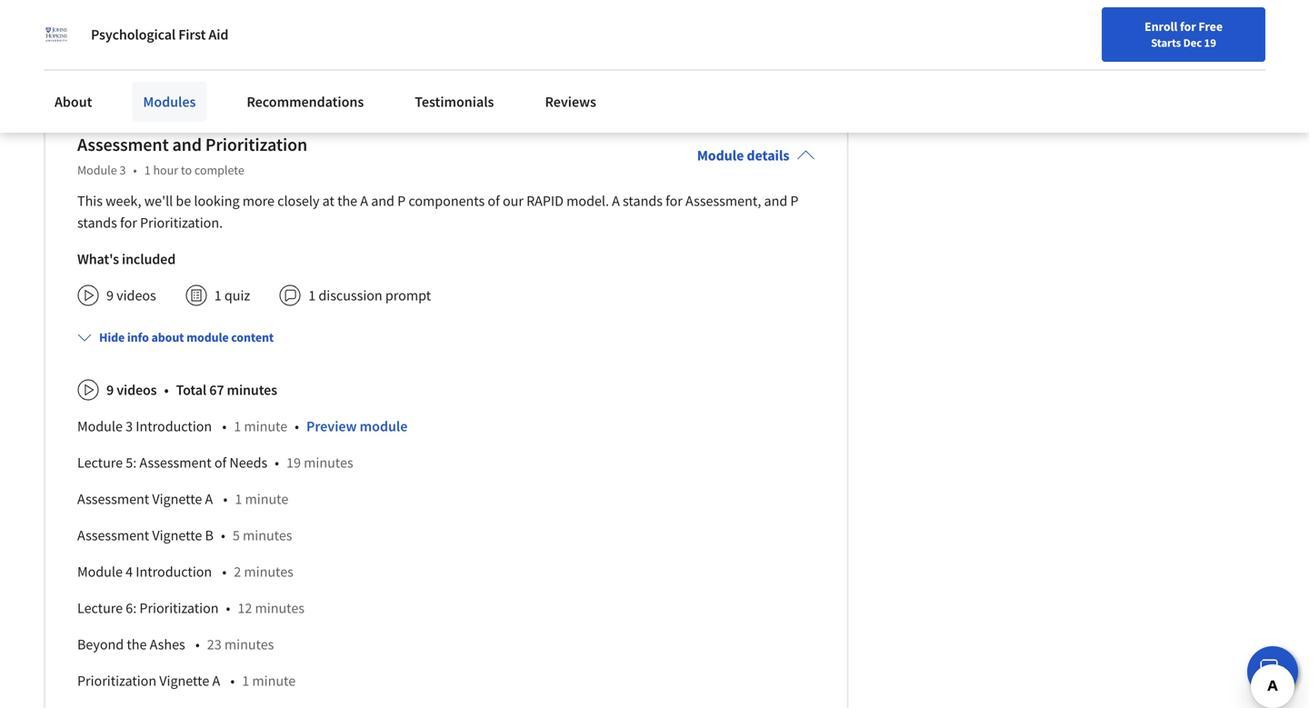Task type: describe. For each thing, give the bounding box(es) containing it.
• up &
[[150, 14, 155, 32]]

module for module 3 introduction • 1 minute • preview module
[[77, 418, 123, 436]]

lecture for lecture 6: prioritization
[[77, 600, 123, 618]]

2 horizontal spatial and
[[764, 192, 788, 210]]

lecture 5: assessment of needs • 19 minutes
[[77, 454, 353, 472]]

0 vertical spatial stands
[[623, 192, 663, 210]]

1 down the 12
[[242, 672, 249, 691]]

content
[[231, 329, 274, 346]]

to
[[181, 162, 192, 178]]

about
[[55, 93, 92, 111]]

prioritization vignette a • 1 minute
[[77, 672, 296, 691]]

preview
[[307, 418, 357, 436]]

week,
[[106, 192, 141, 210]]

• total 67 minutes
[[164, 381, 277, 399]]

• total 30 minutes
[[150, 14, 263, 32]]

johns hopkins university image
[[44, 22, 69, 47]]

module for module details
[[697, 147, 744, 165]]

minute for prioritization vignette a • 1 minute
[[252, 672, 296, 691]]

vignette for assessment vignette a
[[152, 490, 202, 509]]

vignette for assessment vignette b
[[152, 527, 202, 545]]

quiz
[[164, 50, 191, 68]]

minutes right 5
[[243, 527, 292, 545]]

total for total 67 minutes
[[176, 381, 207, 399]]

minutes down preview
[[304, 454, 353, 472]]

first
[[178, 25, 206, 44]]

prioritization.
[[140, 214, 223, 232]]

info
[[127, 329, 149, 346]]

included
[[122, 250, 176, 268]]

and inside assessment  and prioritization module 3 • 1 hour to complete
[[172, 133, 202, 156]]

0 horizontal spatial stands
[[77, 214, 117, 232]]

psychological first aid
[[91, 25, 229, 44]]

1 vertical spatial 30
[[210, 50, 225, 68]]

details
[[747, 147, 790, 165]]

• inside assessment  and prioritization module 3 • 1 hour to complete
[[133, 162, 137, 178]]

1 videos from the top
[[117, 287, 156, 305]]

3 inside info about module content element
[[126, 418, 133, 436]]

1 discussion prompt
[[309, 287, 431, 305]]

1 left "discussion"
[[309, 287, 316, 305]]

a up b
[[205, 490, 213, 509]]

19 inside info about module content element
[[287, 454, 301, 472]]

at
[[323, 192, 335, 210]]

more
[[243, 192, 275, 210]]

components
[[409, 192, 485, 210]]

we'll
[[144, 192, 173, 210]]

modules 1 & 2 quiz • 30 minutes
[[77, 50, 277, 68]]

hour
[[153, 162, 178, 178]]

• down beyond the ashes • 23 minutes
[[230, 672, 235, 691]]

rapid
[[527, 192, 564, 210]]

• left 67
[[164, 381, 169, 399]]

modules link
[[132, 82, 207, 122]]

1 horizontal spatial module
[[360, 418, 408, 436]]

• left 23
[[195, 636, 200, 654]]

this
[[77, 192, 103, 210]]

module inside "dropdown button"
[[187, 329, 229, 346]]

reviews link
[[534, 82, 607, 122]]

module 3 introduction • 1 minute • preview module
[[77, 418, 408, 436]]

• up the lecture 6: prioritization • 12 minutes
[[222, 563, 227, 581]]

1 9 from the top
[[106, 287, 114, 305]]

recommendations
[[247, 93, 364, 111]]

testimonials
[[415, 93, 494, 111]]

module inside assessment  and prioritization module 3 • 1 hour to complete
[[77, 162, 117, 178]]

1 left &
[[132, 50, 139, 68]]

assessment,
[[686, 192, 762, 210]]

beyond
[[77, 636, 124, 654]]

model.
[[567, 192, 609, 210]]

info about module content element
[[70, 314, 815, 708]]

1 vertical spatial quiz
[[225, 287, 250, 305]]

modules for modules 1 & 2 quiz • 30 minutes
[[77, 50, 129, 68]]

about link
[[44, 82, 103, 122]]

ashes
[[150, 636, 185, 654]]

1 horizontal spatial and
[[371, 192, 395, 210]]

• down lecture 5: assessment of needs • 19 minutes
[[223, 490, 228, 509]]

discussion
[[319, 287, 383, 305]]

assessment for prioritization
[[77, 133, 169, 156]]

minute for assessment vignette a • 1 minute
[[245, 490, 289, 509]]

1 p from the left
[[398, 192, 406, 210]]

assessment vignette a • 1 minute
[[77, 490, 289, 509]]

coursera image
[[22, 15, 137, 44]]

needs
[[230, 454, 268, 472]]

4
[[126, 563, 133, 581]]

for inside enroll for free starts dec 19
[[1181, 18, 1197, 35]]

• right needs
[[275, 454, 279, 472]]

0 vertical spatial 1 quiz
[[106, 14, 143, 32]]

19 inside enroll for free starts dec 19
[[1205, 35, 1217, 50]]

complete
[[194, 162, 244, 178]]

0 vertical spatial 30
[[195, 14, 210, 32]]

our
[[503, 192, 524, 210]]

• left preview
[[295, 418, 299, 436]]

what's included
[[77, 250, 176, 268]]

12
[[238, 600, 252, 618]]

psychological
[[91, 25, 176, 44]]

prompt
[[386, 287, 431, 305]]



Task type: locate. For each thing, give the bounding box(es) containing it.
2 vertical spatial prioritization
[[77, 672, 157, 691]]

quiz
[[117, 14, 143, 32], [225, 287, 250, 305]]

stands right model.
[[623, 192, 663, 210]]

• left 5
[[221, 527, 225, 545]]

p right assessment,
[[791, 192, 799, 210]]

6:
[[126, 600, 137, 618]]

19 down free
[[1205, 35, 1217, 50]]

total for total 30 minutes
[[162, 14, 193, 32]]

5:
[[126, 454, 137, 472]]

vignette up assessment vignette b • 5 minutes
[[152, 490, 202, 509]]

1 vertical spatial stands
[[77, 214, 117, 232]]

prioritization
[[205, 133, 307, 156], [140, 600, 219, 618], [77, 672, 157, 691]]

1 up hide info about module content
[[214, 287, 222, 305]]

0 vertical spatial vignette
[[152, 490, 202, 509]]

1
[[106, 14, 114, 32], [132, 50, 139, 68], [144, 162, 151, 178], [214, 287, 222, 305], [309, 287, 316, 305], [234, 418, 241, 436], [235, 490, 242, 509], [242, 672, 249, 691]]

hide info about module content button
[[70, 321, 281, 354]]

modules for modules
[[143, 93, 196, 111]]

1 left hour
[[144, 162, 151, 178]]

0 vertical spatial 2
[[154, 50, 161, 68]]

reviews
[[545, 93, 597, 111]]

2 vertical spatial vignette
[[159, 672, 209, 691]]

9 videos inside info about module content element
[[106, 381, 157, 399]]

and
[[172, 133, 202, 156], [371, 192, 395, 210], [764, 192, 788, 210]]

starts
[[1152, 35, 1182, 50]]

testimonials link
[[404, 82, 505, 122]]

module
[[697, 147, 744, 165], [77, 162, 117, 178], [77, 418, 123, 436], [77, 563, 123, 581]]

• left hour
[[133, 162, 137, 178]]

2 9 videos from the top
[[106, 381, 157, 399]]

videos inside info about module content element
[[117, 381, 157, 399]]

prioritization inside assessment  and prioritization module 3 • 1 hour to complete
[[205, 133, 307, 156]]

0 vertical spatial quiz
[[117, 14, 143, 32]]

9 videos down "info"
[[106, 381, 157, 399]]

0 vertical spatial 9 videos
[[106, 287, 156, 305]]

1 horizontal spatial modules
[[143, 93, 196, 111]]

introduction for 3
[[136, 418, 212, 436]]

module up assessment,
[[697, 147, 744, 165]]

0 vertical spatial 3
[[120, 162, 126, 178]]

assessment up the 4
[[77, 527, 149, 545]]

assessment
[[77, 133, 169, 156], [140, 454, 212, 472], [77, 490, 149, 509], [77, 527, 149, 545]]

3 inside assessment  and prioritization module 3 • 1 hour to complete
[[120, 162, 126, 178]]

1 horizontal spatial the
[[337, 192, 358, 210]]

total up "modules 1 & 2 quiz • 30 minutes"
[[162, 14, 193, 32]]

prioritization up beyond the ashes • 23 minutes
[[140, 600, 219, 618]]

2 vertical spatial for
[[120, 214, 137, 232]]

2 down 5
[[234, 563, 241, 581]]

chat with us image
[[1259, 658, 1288, 687]]

videos
[[117, 287, 156, 305], [117, 381, 157, 399]]

9 videos
[[106, 287, 156, 305], [106, 381, 157, 399]]

0 vertical spatial minute
[[244, 418, 288, 436]]

1 horizontal spatial 2
[[234, 563, 241, 581]]

prioritization down "beyond"
[[77, 672, 157, 691]]

assessment down '5:'
[[77, 490, 149, 509]]

23
[[207, 636, 222, 654]]

9 down what's on the top
[[106, 287, 114, 305]]

introduction up lecture 5: assessment of needs • 19 minutes
[[136, 418, 212, 436]]

for left assessment,
[[666, 192, 683, 210]]

minutes
[[213, 14, 263, 32], [227, 50, 277, 68], [227, 381, 277, 399], [304, 454, 353, 472], [243, 527, 292, 545], [244, 563, 294, 581], [255, 600, 305, 618], [225, 636, 274, 654]]

1 vertical spatial videos
[[117, 381, 157, 399]]

30 down aid
[[210, 50, 225, 68]]

1 horizontal spatial 1 quiz
[[214, 287, 250, 305]]

prioritization for and
[[205, 133, 307, 156]]

2 9 from the top
[[106, 381, 114, 399]]

1 vertical spatial 1 quiz
[[214, 287, 250, 305]]

vignette down beyond the ashes • 23 minutes
[[159, 672, 209, 691]]

1 quiz up content at the top of page
[[214, 287, 250, 305]]

of inside this week, we'll be looking more closely at the a and p components of our rapid model. a stands for assessment, and p stands for prioritization.
[[488, 192, 500, 210]]

the
[[337, 192, 358, 210], [127, 636, 147, 654]]

1 horizontal spatial of
[[488, 192, 500, 210]]

modules down "modules 1 & 2 quiz • 30 minutes"
[[143, 93, 196, 111]]

minute
[[244, 418, 288, 436], [245, 490, 289, 509], [252, 672, 296, 691]]

1 vertical spatial introduction
[[136, 563, 212, 581]]

of left our at the top
[[488, 192, 500, 210]]

30
[[195, 14, 210, 32], [210, 50, 225, 68]]

and up 'to'
[[172, 133, 202, 156]]

of inside info about module content element
[[214, 454, 227, 472]]

1 vertical spatial total
[[176, 381, 207, 399]]

1 vertical spatial prioritization
[[140, 600, 219, 618]]

minutes down aid
[[227, 50, 277, 68]]

lecture for lecture 5: assessment of needs
[[77, 454, 123, 472]]

1 up 5
[[235, 490, 242, 509]]

the inside this week, we'll be looking more closely at the a and p components of our rapid model. a stands for assessment, and p stands for prioritization.
[[337, 192, 358, 210]]

0 vertical spatial lecture
[[77, 454, 123, 472]]

assessment vignette b • 5 minutes
[[77, 527, 292, 545]]

of left needs
[[214, 454, 227, 472]]

0 vertical spatial 9
[[106, 287, 114, 305]]

1 horizontal spatial stands
[[623, 192, 663, 210]]

1 lecture from the top
[[77, 454, 123, 472]]

0 horizontal spatial 2
[[154, 50, 161, 68]]

2 videos from the top
[[117, 381, 157, 399]]

0 horizontal spatial of
[[214, 454, 227, 472]]

module 4 introduction • 2 minutes
[[77, 563, 294, 581]]

1 quiz
[[106, 14, 143, 32], [214, 287, 250, 305]]

quiz up &
[[117, 14, 143, 32]]

9
[[106, 287, 114, 305], [106, 381, 114, 399]]

1 vertical spatial 2
[[234, 563, 241, 581]]

the left ashes
[[127, 636, 147, 654]]

30 up "modules 1 & 2 quiz • 30 minutes"
[[195, 14, 210, 32]]

minutes right 67
[[227, 381, 277, 399]]

assessment inside assessment  and prioritization module 3 • 1 hour to complete
[[77, 133, 169, 156]]

vignette
[[152, 490, 202, 509], [152, 527, 202, 545], [159, 672, 209, 691]]

0 horizontal spatial the
[[127, 636, 147, 654]]

1 vertical spatial 9 videos
[[106, 381, 157, 399]]

0 vertical spatial total
[[162, 14, 193, 32]]

2 vertical spatial minute
[[252, 672, 296, 691]]

1 vertical spatial module
[[360, 418, 408, 436]]

enroll
[[1145, 18, 1178, 35]]

module for module 4 introduction • 2 minutes
[[77, 563, 123, 581]]

about
[[151, 329, 184, 346]]

1 horizontal spatial 19
[[1205, 35, 1217, 50]]

introduction for 4
[[136, 563, 212, 581]]

0 horizontal spatial modules
[[77, 50, 129, 68]]

for down week,
[[120, 214, 137, 232]]

and right at at left
[[371, 192, 395, 210]]

a right at at left
[[360, 192, 368, 210]]

9 inside info about module content element
[[106, 381, 114, 399]]

• left the 12
[[226, 600, 230, 618]]

9 down hide
[[106, 381, 114, 399]]

closely
[[278, 192, 320, 210]]

1 up needs
[[234, 418, 241, 436]]

0 vertical spatial of
[[488, 192, 500, 210]]

vignette left b
[[152, 527, 202, 545]]

module details
[[697, 147, 790, 165]]

p left components
[[398, 192, 406, 210]]

module
[[187, 329, 229, 346], [360, 418, 408, 436]]

the inside info about module content element
[[127, 636, 147, 654]]

minutes up the 12
[[244, 563, 294, 581]]

1 vertical spatial 3
[[126, 418, 133, 436]]

p
[[398, 192, 406, 210], [791, 192, 799, 210]]

3
[[120, 162, 126, 178], [126, 418, 133, 436]]

vignette for prioritization vignette a
[[159, 672, 209, 691]]

2 lecture from the top
[[77, 600, 123, 618]]

5
[[233, 527, 240, 545]]

2 inside info about module content element
[[234, 563, 241, 581]]

videos down "info"
[[117, 381, 157, 399]]

a down 23
[[212, 672, 220, 691]]

a
[[360, 192, 368, 210], [612, 192, 620, 210], [205, 490, 213, 509], [212, 672, 220, 691]]

hide info about module content
[[99, 329, 274, 346]]

of
[[488, 192, 500, 210], [214, 454, 227, 472]]

9 videos down what's included
[[106, 287, 156, 305]]

1 horizontal spatial quiz
[[225, 287, 250, 305]]

0 vertical spatial the
[[337, 192, 358, 210]]

module down hide
[[77, 418, 123, 436]]

lecture left 6:
[[77, 600, 123, 618]]

&
[[142, 50, 151, 68]]

module left the 4
[[77, 563, 123, 581]]

2 p from the left
[[791, 192, 799, 210]]

3 up week,
[[120, 162, 126, 178]]

minutes right the 12
[[255, 600, 305, 618]]

2
[[154, 50, 161, 68], [234, 563, 241, 581]]

2 right &
[[154, 50, 161, 68]]

1 vertical spatial for
[[666, 192, 683, 210]]

minute for module 3 introduction • 1 minute • preview module
[[244, 418, 288, 436]]

prioritization up complete
[[205, 133, 307, 156]]

1 inside assessment  and prioritization module 3 • 1 hour to complete
[[144, 162, 151, 178]]

this week, we'll be looking more closely at the a and p components of our rapid model. a stands for assessment, and p stands for prioritization.
[[77, 192, 799, 232]]

1 vertical spatial vignette
[[152, 527, 202, 545]]

•
[[150, 14, 155, 32], [198, 50, 203, 68], [133, 162, 137, 178], [164, 381, 169, 399], [222, 418, 227, 436], [295, 418, 299, 436], [275, 454, 279, 472], [223, 490, 228, 509], [221, 527, 225, 545], [222, 563, 227, 581], [226, 600, 230, 618], [195, 636, 200, 654], [230, 672, 235, 691]]

1 introduction from the top
[[136, 418, 212, 436]]

assessment for b
[[77, 527, 149, 545]]

module right about
[[187, 329, 229, 346]]

the right at at left
[[337, 192, 358, 210]]

minutes right first
[[213, 14, 263, 32]]

lecture left '5:'
[[77, 454, 123, 472]]

0 horizontal spatial and
[[172, 133, 202, 156]]

and down details
[[764, 192, 788, 210]]

0 vertical spatial prioritization
[[205, 133, 307, 156]]

assessment up hour
[[77, 133, 169, 156]]

1 vertical spatial lecture
[[77, 600, 123, 618]]

module right preview
[[360, 418, 408, 436]]

enroll for free starts dec 19
[[1145, 18, 1223, 50]]

assessment up assessment vignette a • 1 minute
[[140, 454, 212, 472]]

videos down what's included
[[117, 287, 156, 305]]

minutes right 23
[[225, 636, 274, 654]]

for up dec
[[1181, 18, 1197, 35]]

total inside info about module content element
[[176, 381, 207, 399]]

dec
[[1184, 35, 1202, 50]]

0 vertical spatial module
[[187, 329, 229, 346]]

0 horizontal spatial p
[[398, 192, 406, 210]]

prioritization for 6:
[[140, 600, 219, 618]]

menu item
[[980, 18, 1097, 77]]

0 vertical spatial for
[[1181, 18, 1197, 35]]

total left 67
[[176, 381, 207, 399]]

19 right needs
[[287, 454, 301, 472]]

67
[[209, 381, 224, 399]]

a right model.
[[612, 192, 620, 210]]

1 quiz up &
[[106, 14, 143, 32]]

introduction down assessment vignette b • 5 minutes
[[136, 563, 212, 581]]

1 horizontal spatial for
[[666, 192, 683, 210]]

2 introduction from the top
[[136, 563, 212, 581]]

assessment for a
[[77, 490, 149, 509]]

1 horizontal spatial p
[[791, 192, 799, 210]]

1 vertical spatial modules
[[143, 93, 196, 111]]

recommendations link
[[236, 82, 375, 122]]

0 horizontal spatial quiz
[[117, 14, 143, 32]]

quiz up content at the top of page
[[225, 287, 250, 305]]

0 vertical spatial videos
[[117, 287, 156, 305]]

0 horizontal spatial 19
[[287, 454, 301, 472]]

1 vertical spatial minute
[[245, 490, 289, 509]]

stands down the this at the top left of page
[[77, 214, 117, 232]]

hide
[[99, 329, 125, 346]]

1 9 videos from the top
[[106, 287, 156, 305]]

introduction
[[136, 418, 212, 436], [136, 563, 212, 581]]

be
[[176, 192, 191, 210]]

0 horizontal spatial 1 quiz
[[106, 14, 143, 32]]

assessment  and prioritization module 3 • 1 hour to complete
[[77, 133, 307, 178]]

3 up '5:'
[[126, 418, 133, 436]]

looking
[[194, 192, 240, 210]]

• down • total 67 minutes
[[222, 418, 227, 436]]

1 right johns hopkins university image
[[106, 14, 114, 32]]

b
[[205, 527, 214, 545]]

for
[[1181, 18, 1197, 35], [666, 192, 683, 210], [120, 214, 137, 232]]

module up the this at the top left of page
[[77, 162, 117, 178]]

• right quiz
[[198, 50, 203, 68]]

0 vertical spatial modules
[[77, 50, 129, 68]]

1 vertical spatial the
[[127, 636, 147, 654]]

stands
[[623, 192, 663, 210], [77, 214, 117, 232]]

1 vertical spatial 9
[[106, 381, 114, 399]]

free
[[1199, 18, 1223, 35]]

modules down coursera image
[[77, 50, 129, 68]]

2 horizontal spatial for
[[1181, 18, 1197, 35]]

preview module link
[[307, 418, 408, 436]]

0 horizontal spatial module
[[187, 329, 229, 346]]

0 vertical spatial introduction
[[136, 418, 212, 436]]

1 vertical spatial of
[[214, 454, 227, 472]]

what's
[[77, 250, 119, 268]]

lecture 6: prioritization • 12 minutes
[[77, 600, 305, 618]]

lecture
[[77, 454, 123, 472], [77, 600, 123, 618]]

aid
[[209, 25, 229, 44]]

beyond the ashes • 23 minutes
[[77, 636, 274, 654]]

0 horizontal spatial for
[[120, 214, 137, 232]]

0 vertical spatial 19
[[1205, 35, 1217, 50]]

modules
[[77, 50, 129, 68], [143, 93, 196, 111]]

1 vertical spatial 19
[[287, 454, 301, 472]]



Task type: vqa. For each thing, say whether or not it's contained in the screenshot.
and
yes



